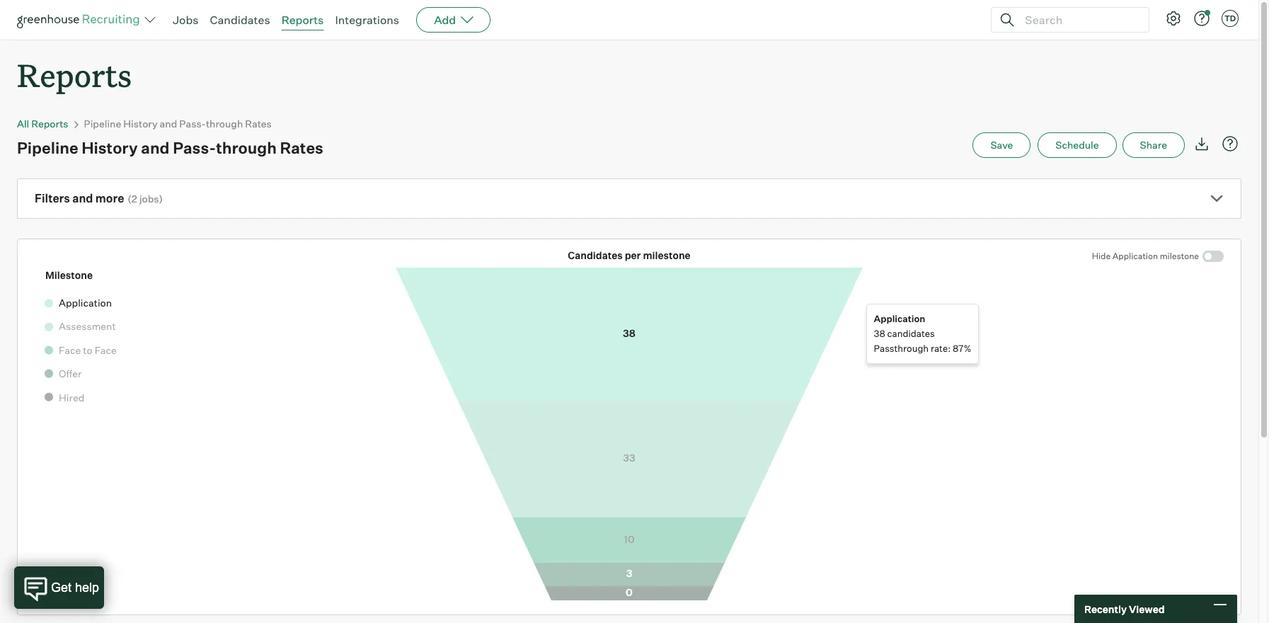 Task type: vqa. For each thing, say whether or not it's contained in the screenshot.
to
no



Task type: describe. For each thing, give the bounding box(es) containing it.
milestone
[[45, 269, 93, 281]]

application 38 candidates passthrough rate: 87%
[[874, 313, 972, 354]]

0 vertical spatial and
[[160, 118, 177, 130]]

save
[[991, 139, 1014, 151]]

greenhouse recruiting image
[[17, 11, 144, 28]]

viewed
[[1130, 603, 1165, 615]]

hide application milestone
[[1093, 251, 1200, 261]]

td button
[[1220, 7, 1242, 30]]

passthrough
[[874, 343, 929, 354]]

configure image
[[1166, 10, 1183, 27]]

0 vertical spatial pipeline history and pass-through rates
[[84, 118, 272, 130]]

share
[[1141, 139, 1168, 151]]

schedule button
[[1038, 133, 1117, 158]]

candidates link
[[210, 13, 270, 27]]

)
[[159, 193, 163, 205]]

more
[[95, 191, 124, 206]]

0 vertical spatial pass-
[[179, 118, 206, 130]]

1 horizontal spatial application
[[1113, 251, 1159, 261]]

1 horizontal spatial rates
[[280, 138, 324, 157]]

download image
[[1194, 135, 1211, 152]]

hide
[[1093, 251, 1111, 261]]

save and schedule this report to revisit it! element
[[973, 133, 1038, 158]]

share button
[[1123, 133, 1186, 158]]

jobs link
[[173, 13, 199, 27]]

jobs
[[173, 13, 199, 27]]

td
[[1225, 13, 1237, 23]]

recently
[[1085, 603, 1127, 615]]

filters
[[35, 191, 70, 206]]

2
[[132, 193, 137, 205]]

integrations link
[[335, 13, 400, 27]]

save button
[[973, 133, 1031, 158]]

add
[[434, 13, 456, 27]]

milestone
[[1161, 251, 1200, 261]]

1 vertical spatial pass-
[[173, 138, 216, 157]]

filters and more ( 2 jobs )
[[35, 191, 163, 206]]

pipeline history and pass-through rates link
[[84, 118, 272, 130]]

0 vertical spatial pipeline
[[84, 118, 121, 130]]

1 vertical spatial through
[[216, 138, 277, 157]]

0 vertical spatial rates
[[245, 118, 272, 130]]

0 vertical spatial history
[[123, 118, 158, 130]]

38
[[874, 328, 886, 339]]

candidates
[[888, 328, 935, 339]]



Task type: locate. For each thing, give the bounding box(es) containing it.
jobs
[[139, 193, 159, 205]]

history
[[123, 118, 158, 130], [82, 138, 138, 157]]

all reports link
[[17, 118, 68, 130]]

rate:
[[931, 343, 951, 354]]

reports link
[[282, 13, 324, 27]]

0 vertical spatial application
[[1113, 251, 1159, 261]]

1 vertical spatial application
[[874, 313, 926, 325]]

reports right candidates
[[282, 13, 324, 27]]

0 horizontal spatial application
[[874, 313, 926, 325]]

pass-
[[179, 118, 206, 130], [173, 138, 216, 157]]

and
[[160, 118, 177, 130], [141, 138, 170, 157], [72, 191, 93, 206]]

reports down greenhouse recruiting "image" on the top left
[[17, 54, 132, 96]]

2 vertical spatial and
[[72, 191, 93, 206]]

application right hide
[[1113, 251, 1159, 261]]

1 vertical spatial reports
[[17, 54, 132, 96]]

application up candidates
[[874, 313, 926, 325]]

1 horizontal spatial pipeline
[[84, 118, 121, 130]]

pipeline down all reports link
[[17, 138, 78, 157]]

1 vertical spatial rates
[[280, 138, 324, 157]]

recently viewed
[[1085, 603, 1165, 615]]

87%
[[953, 343, 972, 354]]

1 vertical spatial history
[[82, 138, 138, 157]]

2 vertical spatial reports
[[31, 118, 68, 130]]

Search text field
[[1022, 10, 1137, 30]]

0 horizontal spatial rates
[[245, 118, 272, 130]]

add button
[[417, 7, 491, 33]]

pipeline history and pass-through rates
[[84, 118, 272, 130], [17, 138, 324, 157]]

integrations
[[335, 13, 400, 27]]

faq image
[[1222, 135, 1239, 152]]

0 horizontal spatial pipeline
[[17, 138, 78, 157]]

through
[[206, 118, 243, 130], [216, 138, 277, 157]]

0 vertical spatial through
[[206, 118, 243, 130]]

application inside application 38 candidates passthrough rate: 87%
[[874, 313, 926, 325]]

all
[[17, 118, 29, 130]]

schedule
[[1056, 139, 1100, 151]]

1 vertical spatial and
[[141, 138, 170, 157]]

1 vertical spatial pipeline history and pass-through rates
[[17, 138, 324, 157]]

0 vertical spatial reports
[[282, 13, 324, 27]]

rates
[[245, 118, 272, 130], [280, 138, 324, 157]]

td button
[[1222, 10, 1239, 27]]

all reports
[[17, 118, 68, 130]]

1 vertical spatial pipeline
[[17, 138, 78, 157]]

pipeline right all reports in the left top of the page
[[84, 118, 121, 130]]

pipeline
[[84, 118, 121, 130], [17, 138, 78, 157]]

application
[[1113, 251, 1159, 261], [874, 313, 926, 325]]

reports right all
[[31, 118, 68, 130]]

reports
[[282, 13, 324, 27], [17, 54, 132, 96], [31, 118, 68, 130]]

candidates
[[210, 13, 270, 27]]

(
[[128, 193, 132, 205]]



